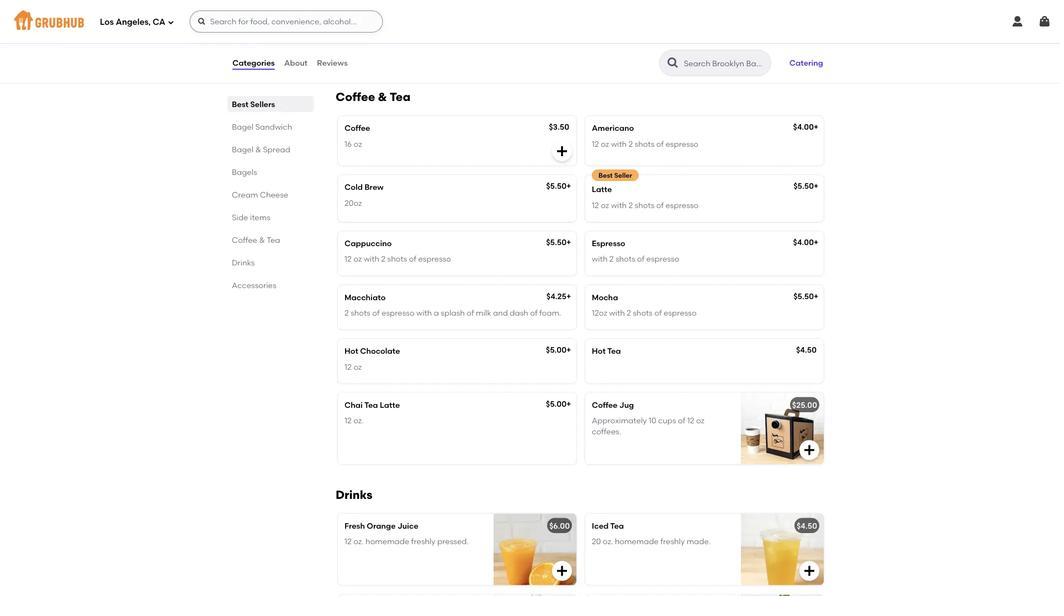 Task type: vqa. For each thing, say whether or not it's contained in the screenshot.
Categories Button
yes



Task type: describe. For each thing, give the bounding box(es) containing it.
coffee up approximately
[[592, 400, 618, 410]]

12 oz with 2 shots of espresso for americano
[[592, 139, 699, 149]]

items
[[250, 213, 270, 222]]

bagel sandwich
[[232, 122, 292, 131]]

individual
[[357, 18, 393, 28]]

dash
[[510, 308, 528, 318]]

about button
[[284, 43, 308, 83]]

$5.50 for 12oz with 2 shots of espresso
[[794, 292, 814, 301]]

10
[[649, 416, 656, 425]]

coffee & tea inside tab
[[232, 235, 280, 245]]

12 for americano
[[592, 139, 599, 149]]

homemade for tea
[[615, 537, 659, 546]]

$3.50
[[549, 122, 569, 132]]

best sellers
[[232, 99, 275, 109]]

$4.00 for 12 oz with 2 shots of espresso
[[793, 122, 814, 132]]

brownie individual image
[[741, 0, 824, 67]]

svg image inside main navigation navigation
[[1038, 15, 1052, 28]]

chocolate
[[360, 347, 400, 356]]

2 down espresso
[[610, 254, 614, 264]]

juice
[[398, 521, 419, 531]]

cream
[[232, 190, 258, 199]]

16 oz
[[345, 139, 362, 149]]

svg image for brownie individual image
[[803, 46, 816, 59]]

oz for hot chocolate
[[354, 362, 362, 372]]

freshly for made.
[[661, 537, 685, 546]]

bagel for bagel sandwich
[[232, 122, 254, 131]]

ca
[[153, 17, 165, 27]]

oz inside approximately 10 cups of 12 oz coffees.
[[696, 416, 705, 425]]

12 oz with 2 shots of espresso for latte
[[592, 200, 699, 210]]

12oz
[[592, 308, 607, 318]]

1 vertical spatial drinks
[[336, 488, 373, 502]]

0 vertical spatial &
[[378, 90, 387, 104]]

reviews
[[317, 58, 348, 68]]

iced tea
[[592, 521, 624, 531]]

$5.00 + for chai tea latte
[[546, 399, 571, 409]]

side items tab
[[232, 212, 309, 223]]

hot chocolate
[[345, 347, 400, 356]]

coffees.
[[592, 427, 621, 437]]

categories button
[[232, 43, 275, 83]]

$5.50 for 20oz
[[546, 182, 567, 191]]

espresso
[[592, 239, 625, 248]]

with down best seller
[[611, 200, 627, 210]]

svg image for fresh orange juice image
[[556, 565, 569, 578]]

tea for iced
[[610, 521, 624, 531]]

oz. for chai
[[354, 416, 364, 425]]

$4.25 +
[[547, 292, 571, 301]]

12 for fresh orange juice
[[345, 537, 352, 546]]

with left 'a'
[[416, 308, 432, 318]]

bagel & spread tab
[[232, 144, 309, 155]]

Search Brooklyn Bagel Bakery search field
[[683, 58, 768, 68]]

12 for cappuccino
[[345, 254, 352, 264]]

+ for americano
[[814, 122, 819, 132]]

$5.50 for 12 oz with 2 shots of espresso
[[546, 238, 567, 247]]

20oz
[[345, 198, 362, 208]]

drinks inside the 'drinks' tab
[[232, 258, 255, 267]]

foam.
[[540, 308, 561, 318]]

cream cheese tab
[[232, 189, 309, 200]]

12 for hot chocolate
[[345, 362, 352, 372]]

$5.50 + for 12oz with 2 shots of espresso
[[794, 292, 819, 301]]

iced
[[592, 521, 609, 531]]

bagels
[[232, 167, 257, 177]]

oz. for fresh
[[354, 537, 364, 546]]

strawberry jam image
[[494, 0, 577, 67]]

1 vertical spatial latte
[[380, 400, 400, 410]]

cold
[[345, 183, 363, 192]]

bagels tab
[[232, 166, 309, 178]]

cold brew
[[345, 183, 384, 192]]

jug
[[620, 400, 634, 410]]

+ for hot chocolate
[[567, 345, 571, 355]]

2 right 12oz
[[627, 308, 631, 318]]

reviews button
[[316, 43, 348, 83]]

jam
[[388, 3, 406, 12]]

bagel for bagel & spread
[[232, 145, 254, 154]]

coffee & tea tab
[[232, 234, 309, 246]]

tea for hot
[[607, 347, 621, 356]]

$4.00 for with 2 shots of espresso
[[793, 238, 814, 247]]

with 2 shots of espresso
[[592, 254, 680, 264]]

fresh
[[345, 521, 365, 531]]

coffee up 16 oz
[[345, 124, 370, 133]]

side
[[232, 213, 248, 222]]

12 inside approximately 10 cups of 12 oz coffees.
[[687, 416, 695, 425]]

$5.50 + for 20oz
[[546, 182, 571, 191]]

los angeles, ca
[[100, 17, 165, 27]]

$5.50 + for 12 oz with 2 shots of espresso
[[546, 238, 571, 247]]

coke in bottle image
[[494, 595, 577, 596]]

best seller
[[599, 171, 632, 179]]

approximately
[[592, 416, 647, 425]]

sprite in bottle image
[[741, 595, 824, 596]]

chai tea latte
[[345, 400, 400, 410]]

oz for americano
[[601, 139, 609, 149]]

+ for chai tea latte
[[567, 399, 571, 409]]

oz for latte
[[601, 200, 609, 210]]

side items
[[232, 213, 270, 222]]

12 oz. homemade freshly pressed.
[[345, 537, 469, 546]]

coffee down 'reviews' "button"
[[336, 90, 375, 104]]

about
[[284, 58, 308, 68]]

best sellers tab
[[232, 98, 309, 110]]

0 vertical spatial coffee & tea
[[336, 90, 411, 104]]

2 shots of espresso with a splash of milk and dash of foam.
[[345, 308, 561, 318]]

svg image for strawberry jam image
[[556, 46, 569, 59]]



Task type: locate. For each thing, give the bounding box(es) containing it.
hot down 12oz
[[592, 347, 606, 356]]

1 $5.00 from the top
[[546, 345, 567, 355]]

oz
[[354, 139, 362, 149], [601, 139, 609, 149], [601, 200, 609, 210], [354, 254, 362, 264], [354, 362, 362, 372], [696, 416, 705, 425]]

homemade down iced tea
[[615, 537, 659, 546]]

0 vertical spatial $4.00
[[793, 122, 814, 132]]

1 vertical spatial $4.00 +
[[793, 238, 819, 247]]

milk
[[476, 308, 491, 318]]

freshly
[[411, 537, 436, 546], [661, 537, 685, 546]]

search icon image
[[666, 56, 680, 70]]

hot up 12 oz
[[345, 347, 358, 356]]

1 bagel from the top
[[232, 122, 254, 131]]

2 bagel from the top
[[232, 145, 254, 154]]

accessories tab
[[232, 279, 309, 291]]

1 $5.00 + from the top
[[546, 345, 571, 355]]

best inside best sellers tab
[[232, 99, 248, 109]]

2 down cappuccino
[[381, 254, 386, 264]]

0 vertical spatial bagel
[[232, 122, 254, 131]]

cups
[[658, 416, 676, 425]]

0 horizontal spatial latte
[[380, 400, 400, 410]]

made.
[[687, 537, 711, 546]]

12 oz with 2 shots of espresso down cappuccino
[[345, 254, 451, 264]]

latte
[[592, 185, 612, 194], [380, 400, 400, 410]]

latte down best seller
[[592, 185, 612, 194]]

catering button
[[785, 51, 828, 75]]

12 down cappuccino
[[345, 254, 352, 264]]

coffee & tea down items
[[232, 235, 280, 245]]

bagel
[[232, 122, 254, 131], [232, 145, 254, 154]]

orange
[[367, 521, 396, 531]]

drinks up accessories
[[232, 258, 255, 267]]

2 $4.00 + from the top
[[793, 238, 819, 247]]

sellers
[[250, 99, 275, 109]]

1 homemade from the left
[[366, 537, 409, 546]]

iced tea image
[[741, 514, 824, 586]]

1 horizontal spatial drinks
[[336, 488, 373, 502]]

+ for espresso
[[814, 238, 819, 247]]

2 $5.00 + from the top
[[546, 399, 571, 409]]

20
[[592, 537, 601, 546]]

$4.00 +
[[793, 122, 819, 132], [793, 238, 819, 247]]

spread
[[263, 145, 290, 154]]

macchiato
[[345, 293, 386, 302]]

12 oz
[[345, 362, 362, 372]]

$4.00 + for 12 oz with 2 shots of espresso
[[793, 122, 819, 132]]

sandwich
[[255, 122, 292, 131]]

2 $5.00 from the top
[[546, 399, 567, 409]]

coffee inside coffee & tea tab
[[232, 235, 257, 245]]

0 horizontal spatial hot
[[345, 347, 358, 356]]

with down americano
[[611, 139, 627, 149]]

1 vertical spatial 12 oz with 2 shots of espresso
[[592, 200, 699, 210]]

splash
[[441, 308, 465, 318]]

cheese
[[260, 190, 288, 199]]

0 vertical spatial 12 oz with 2 shots of espresso
[[592, 139, 699, 149]]

cream cheese
[[232, 190, 288, 199]]

1 freshly from the left
[[411, 537, 436, 546]]

oz. down fresh
[[354, 537, 364, 546]]

$4.50
[[796, 345, 817, 355], [797, 521, 817, 531]]

1 vertical spatial coffee & tea
[[232, 235, 280, 245]]

hot for hot tea
[[592, 347, 606, 356]]

best left sellers at the left
[[232, 99, 248, 109]]

drinks up fresh
[[336, 488, 373, 502]]

+ for mocha
[[814, 292, 819, 301]]

1 vertical spatial $5.00
[[546, 399, 567, 409]]

12
[[592, 139, 599, 149], [592, 200, 599, 210], [345, 254, 352, 264], [345, 362, 352, 372], [345, 416, 352, 425], [687, 416, 695, 425], [345, 537, 352, 546]]

coffee & tea up 16 oz
[[336, 90, 411, 104]]

with down cappuccino
[[364, 254, 379, 264]]

$5.00 + down foam.
[[546, 345, 571, 355]]

oz down cappuccino
[[354, 254, 362, 264]]

& for bagel & spread tab
[[255, 145, 261, 154]]

oz right the cups
[[696, 416, 705, 425]]

tea for chai
[[364, 400, 378, 410]]

2 down macchiato
[[345, 308, 349, 318]]

12 oz with 2 shots of espresso down the seller
[[592, 200, 699, 210]]

accessories
[[232, 281, 276, 290]]

0 horizontal spatial best
[[232, 99, 248, 109]]

strawberry jam
[[345, 3, 406, 12]]

oz. down "chai"
[[354, 416, 364, 425]]

angeles,
[[116, 17, 151, 27]]

coffee down side
[[232, 235, 257, 245]]

coffee & tea
[[336, 90, 411, 104], [232, 235, 280, 245]]

cappuccino
[[345, 239, 392, 248]]

0 vertical spatial $5.00
[[546, 345, 567, 355]]

with
[[611, 139, 627, 149], [611, 200, 627, 210], [364, 254, 379, 264], [592, 254, 608, 264], [416, 308, 432, 318], [609, 308, 625, 318]]

tea inside coffee & tea tab
[[267, 235, 280, 245]]

strawberry
[[345, 3, 387, 12]]

1 vertical spatial bagel
[[232, 145, 254, 154]]

hot for hot chocolate
[[345, 347, 358, 356]]

americano
[[592, 124, 634, 133]]

$5.00 +
[[546, 345, 571, 355], [546, 399, 571, 409]]

best for best sellers
[[232, 99, 248, 109]]

jam.
[[433, 18, 452, 28]]

2 x individual portion of jam.
[[345, 18, 452, 28]]

homemade
[[366, 537, 409, 546], [615, 537, 659, 546]]

$5.50
[[546, 182, 567, 191], [794, 182, 814, 191], [546, 238, 567, 247], [794, 292, 814, 301]]

12 down 'hot chocolate'
[[345, 362, 352, 372]]

bagel inside tab
[[232, 122, 254, 131]]

fresh orange juice image
[[494, 514, 577, 586]]

$5.50 +
[[546, 182, 571, 191], [794, 182, 819, 191], [546, 238, 571, 247], [794, 292, 819, 301]]

1 horizontal spatial latte
[[592, 185, 612, 194]]

0 vertical spatial latte
[[592, 185, 612, 194]]

oz for coffee
[[354, 139, 362, 149]]

$5.00 for hot chocolate
[[546, 345, 567, 355]]

Search for food, convenience, alcohol... search field
[[190, 10, 383, 33]]

svg image
[[1011, 15, 1024, 28], [197, 17, 206, 26], [168, 19, 174, 26], [556, 145, 569, 158], [803, 444, 816, 457], [803, 565, 816, 578]]

1 horizontal spatial hot
[[592, 347, 606, 356]]

1 vertical spatial &
[[255, 145, 261, 154]]

1 vertical spatial $5.00 +
[[546, 399, 571, 409]]

drinks tab
[[232, 257, 309, 268]]

categories
[[233, 58, 275, 68]]

12 for chai tea latte
[[345, 416, 352, 425]]

$25.00
[[792, 400, 817, 410]]

1 $4.00 from the top
[[793, 122, 814, 132]]

12 oz with 2 shots of espresso
[[592, 139, 699, 149], [592, 200, 699, 210], [345, 254, 451, 264]]

and
[[493, 308, 508, 318]]

approximately 10 cups of 12 oz coffees.
[[592, 416, 705, 437]]

brew
[[365, 183, 384, 192]]

freshly for pressed.
[[411, 537, 436, 546]]

svg image
[[1038, 15, 1052, 28], [556, 46, 569, 59], [803, 46, 816, 59], [556, 565, 569, 578]]

pressed.
[[437, 537, 469, 546]]

mocha
[[592, 293, 618, 302]]

1 horizontal spatial coffee & tea
[[336, 90, 411, 104]]

$4.00
[[793, 122, 814, 132], [793, 238, 814, 247]]

2 left x at left
[[345, 18, 349, 28]]

16
[[345, 139, 352, 149]]

coffee
[[336, 90, 375, 104], [345, 124, 370, 133], [232, 235, 257, 245], [592, 400, 618, 410]]

12 for latte
[[592, 200, 599, 210]]

12 down fresh
[[345, 537, 352, 546]]

$6.00
[[549, 521, 570, 531]]

20 oz. homemade freshly made.
[[592, 537, 711, 546]]

coffee jug image
[[741, 393, 824, 465]]

latte right "chai"
[[380, 400, 400, 410]]

catering
[[790, 58, 823, 68]]

$5.00
[[546, 345, 567, 355], [546, 399, 567, 409]]

freshly left made.
[[661, 537, 685, 546]]

with down espresso
[[592, 254, 608, 264]]

12 oz with 2 shots of espresso for cappuccino
[[345, 254, 451, 264]]

1 vertical spatial $4.00
[[793, 238, 814, 247]]

1 horizontal spatial best
[[599, 171, 613, 179]]

$4.25
[[547, 292, 567, 301]]

2 $4.00 from the top
[[793, 238, 814, 247]]

+ for cold brew
[[567, 182, 571, 191]]

1 vertical spatial $4.50
[[797, 521, 817, 531]]

drinks
[[232, 258, 255, 267], [336, 488, 373, 502]]

with right 12oz
[[609, 308, 625, 318]]

fresh orange juice
[[345, 521, 419, 531]]

12 right the cups
[[687, 416, 695, 425]]

12oz with 2 shots of espresso
[[592, 308, 697, 318]]

bagel sandwich tab
[[232, 121, 309, 133]]

oz down 'hot chocolate'
[[354, 362, 362, 372]]

12 down americano
[[592, 139, 599, 149]]

hot tea
[[592, 347, 621, 356]]

best
[[232, 99, 248, 109], [599, 171, 613, 179]]

$5.00 + left the coffee jug
[[546, 399, 571, 409]]

0 horizontal spatial coffee & tea
[[232, 235, 280, 245]]

bagel inside tab
[[232, 145, 254, 154]]

0 vertical spatial best
[[232, 99, 248, 109]]

1 horizontal spatial freshly
[[661, 537, 685, 546]]

2
[[345, 18, 349, 28], [629, 139, 633, 149], [629, 200, 633, 210], [381, 254, 386, 264], [610, 254, 614, 264], [345, 308, 349, 318], [627, 308, 631, 318]]

12 oz with 2 shots of espresso down americano
[[592, 139, 699, 149]]

hot
[[345, 347, 358, 356], [592, 347, 606, 356]]

1 hot from the left
[[345, 347, 358, 356]]

0 horizontal spatial homemade
[[366, 537, 409, 546]]

2 vertical spatial 12 oz with 2 shots of espresso
[[345, 254, 451, 264]]

$4.00 + for with 2 shots of espresso
[[793, 238, 819, 247]]

2 down the seller
[[629, 200, 633, 210]]

seller
[[614, 171, 632, 179]]

12 down "chai"
[[345, 416, 352, 425]]

1 horizontal spatial homemade
[[615, 537, 659, 546]]

portion
[[395, 18, 422, 28]]

2 homemade from the left
[[615, 537, 659, 546]]

oz down americano
[[601, 139, 609, 149]]

0 vertical spatial $5.00 +
[[546, 345, 571, 355]]

tea
[[390, 90, 411, 104], [267, 235, 280, 245], [607, 347, 621, 356], [364, 400, 378, 410], [610, 521, 624, 531]]

homemade down fresh orange juice
[[366, 537, 409, 546]]

espresso
[[666, 139, 699, 149], [666, 200, 699, 210], [418, 254, 451, 264], [647, 254, 680, 264], [382, 308, 415, 318], [664, 308, 697, 318]]

2 down americano
[[629, 139, 633, 149]]

bagel up bagels at top
[[232, 145, 254, 154]]

1 $4.00 + from the top
[[793, 122, 819, 132]]

oz for cappuccino
[[354, 254, 362, 264]]

+ for cappuccino
[[567, 238, 571, 247]]

12 oz.
[[345, 416, 364, 425]]

2 hot from the left
[[592, 347, 606, 356]]

los
[[100, 17, 114, 27]]

+ for macchiato
[[567, 292, 571, 301]]

oz.
[[354, 416, 364, 425], [354, 537, 364, 546], [603, 537, 613, 546]]

0 vertical spatial drinks
[[232, 258, 255, 267]]

coffee jug
[[592, 400, 634, 410]]

2 freshly from the left
[[661, 537, 685, 546]]

homemade for orange
[[366, 537, 409, 546]]

chai
[[345, 400, 363, 410]]

bagel down best sellers at the left of page
[[232, 122, 254, 131]]

0 vertical spatial $4.50
[[796, 345, 817, 355]]

best left the seller
[[599, 171, 613, 179]]

oz down best seller
[[601, 200, 609, 210]]

2 vertical spatial &
[[259, 235, 265, 245]]

oz right 16
[[354, 139, 362, 149]]

main navigation navigation
[[0, 0, 1060, 43]]

of inside approximately 10 cups of 12 oz coffees.
[[678, 416, 686, 425]]

freshly down juice in the left of the page
[[411, 537, 436, 546]]

12 down best seller
[[592, 200, 599, 210]]

x
[[351, 18, 355, 28]]

0 horizontal spatial drinks
[[232, 258, 255, 267]]

best for best seller
[[599, 171, 613, 179]]

oz. right 20
[[603, 537, 613, 546]]

$5.00 + for hot chocolate
[[546, 345, 571, 355]]

1 vertical spatial best
[[599, 171, 613, 179]]

oz. for iced
[[603, 537, 613, 546]]

bagel & spread
[[232, 145, 290, 154]]

of
[[424, 18, 431, 28], [656, 139, 664, 149], [656, 200, 664, 210], [409, 254, 416, 264], [637, 254, 645, 264], [372, 308, 380, 318], [467, 308, 474, 318], [530, 308, 538, 318], [655, 308, 662, 318], [678, 416, 686, 425]]

& for coffee & tea tab
[[259, 235, 265, 245]]

0 vertical spatial $4.00 +
[[793, 122, 819, 132]]

0 horizontal spatial freshly
[[411, 537, 436, 546]]

$5.00 for chai tea latte
[[546, 399, 567, 409]]

a
[[434, 308, 439, 318]]



